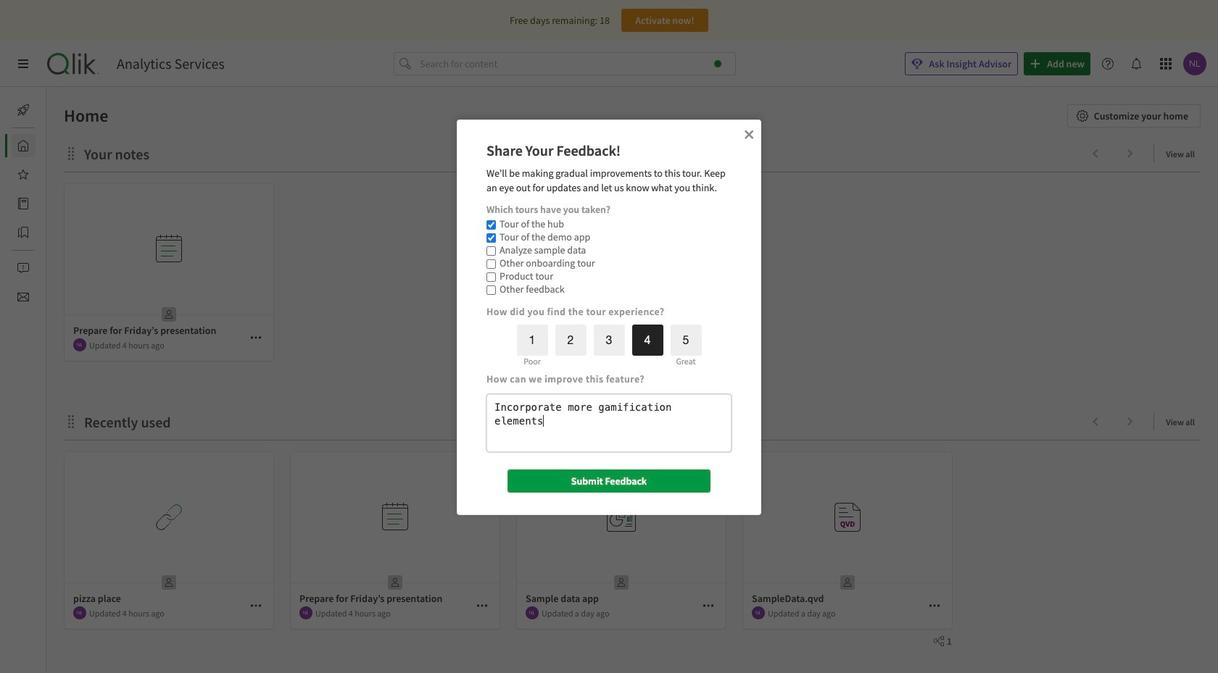 Task type: locate. For each thing, give the bounding box(es) containing it.
dialog
[[457, 120, 761, 515]]

option group
[[513, 325, 702, 367]]

analytics services element
[[117, 55, 225, 73]]

home image
[[17, 140, 29, 152]]

catalog image
[[17, 198, 29, 210]]

None checkbox
[[487, 285, 496, 295]]

move collection image
[[64, 414, 78, 429]]

home badge image
[[714, 60, 722, 67]]

None checkbox
[[487, 220, 496, 230], [487, 233, 496, 243], [487, 246, 496, 256], [487, 259, 496, 269], [487, 272, 496, 282], [487, 220, 496, 230], [487, 233, 496, 243], [487, 246, 496, 256], [487, 259, 496, 269], [487, 272, 496, 282]]

open sidebar menu image
[[17, 58, 29, 70]]

alerts image
[[17, 263, 29, 274]]

noah lott element
[[73, 339, 86, 352], [73, 607, 86, 620], [300, 607, 313, 620], [526, 607, 539, 620], [752, 607, 765, 620]]

group
[[487, 217, 602, 296]]

noah lott image
[[73, 339, 86, 352]]

2 noah lott image from the left
[[300, 607, 313, 620]]

noah lott image
[[73, 607, 86, 620], [300, 607, 313, 620], [526, 607, 539, 620], [752, 607, 765, 620]]

main content
[[41, 87, 1218, 674]]



Task type: vqa. For each thing, say whether or not it's contained in the screenshot.
tab list
no



Task type: describe. For each thing, give the bounding box(es) containing it.
4 noah lott image from the left
[[752, 607, 765, 620]]

3 noah lott image from the left
[[526, 607, 539, 620]]

Enter text here... text field
[[487, 394, 732, 452]]

favorites image
[[17, 169, 29, 181]]

collections image
[[17, 227, 29, 239]]

move collection image
[[64, 146, 78, 161]]

getting started image
[[17, 104, 29, 116]]

navigation pane element
[[0, 93, 46, 315]]

subscriptions image
[[17, 292, 29, 303]]

1 noah lott image from the left
[[73, 607, 86, 620]]



